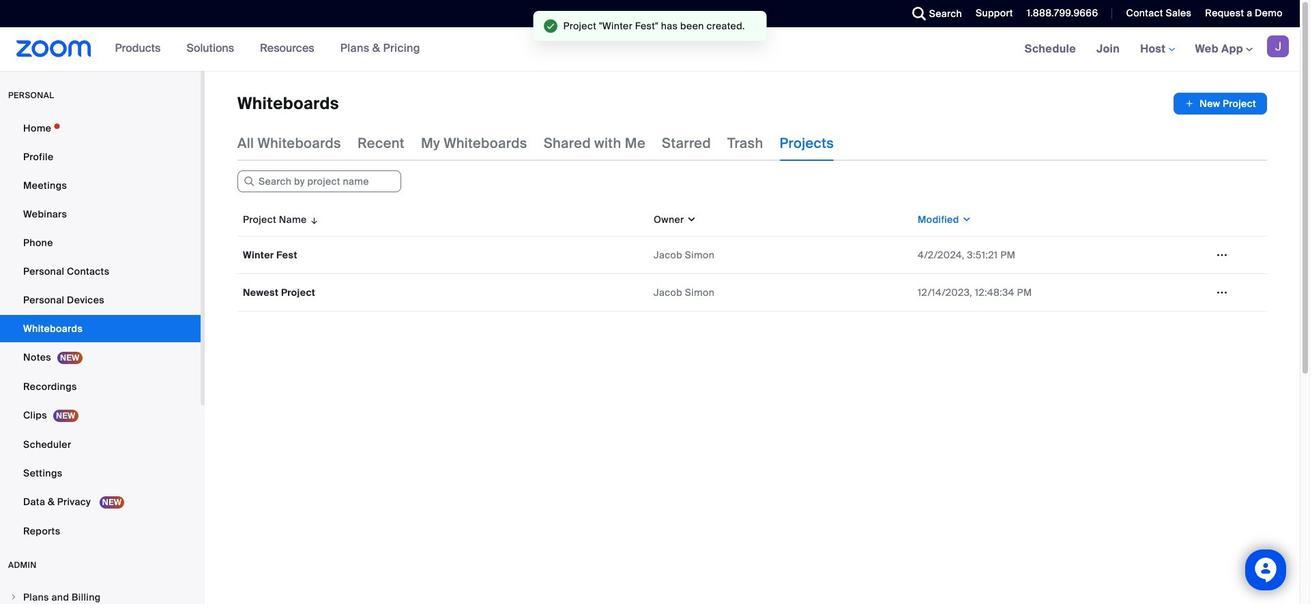 Task type: describe. For each thing, give the bounding box(es) containing it.
down image
[[684, 213, 697, 227]]

Search text field
[[238, 171, 401, 193]]

product information navigation
[[105, 27, 431, 71]]

zoom logo image
[[16, 40, 91, 57]]

success image
[[544, 19, 558, 33]]

profile picture image
[[1268, 36, 1290, 57]]



Task type: vqa. For each thing, say whether or not it's contained in the screenshot.
'product information' navigation in the top left of the page
yes



Task type: locate. For each thing, give the bounding box(es) containing it.
arrow down image
[[307, 212, 320, 228]]

2 edit project image from the top
[[1212, 287, 1234, 299]]

right image
[[10, 594, 18, 602]]

edit project image
[[1212, 249, 1234, 261], [1212, 287, 1234, 299]]

1 vertical spatial edit project image
[[1212, 287, 1234, 299]]

application
[[238, 203, 1278, 322]]

personal menu menu
[[0, 115, 201, 547]]

add image
[[1185, 97, 1195, 111]]

0 vertical spatial edit project image
[[1212, 249, 1234, 261]]

1 edit project image from the top
[[1212, 249, 1234, 261]]

tabs of all whiteboard page tab list
[[238, 126, 834, 161]]

banner
[[0, 27, 1301, 72]]

meetings navigation
[[1015, 27, 1301, 72]]

menu item
[[0, 585, 201, 605]]



